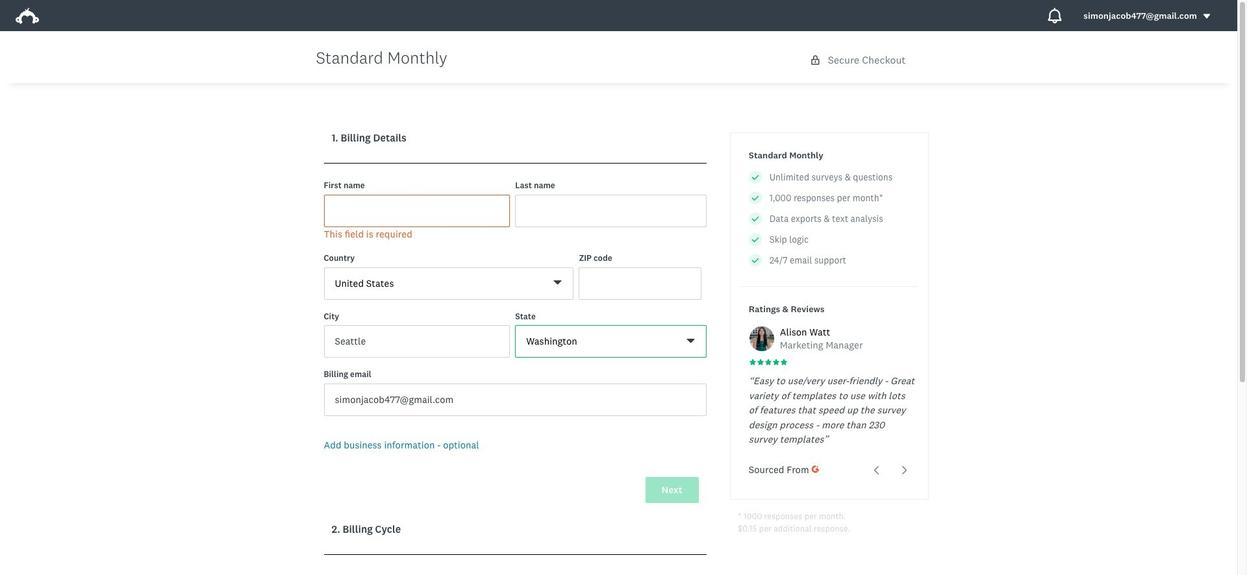 Task type: locate. For each thing, give the bounding box(es) containing it.
None telephone field
[[579, 267, 701, 300]]

chevronright image
[[900, 466, 910, 475]]

chevronleft image
[[872, 466, 882, 475]]

surveymonkey logo image
[[16, 8, 39, 24]]

None text field
[[515, 195, 707, 227], [324, 384, 707, 416], [515, 195, 707, 227], [324, 384, 707, 416]]

products icon image
[[1047, 8, 1063, 23]]

None text field
[[324, 195, 510, 227], [324, 325, 510, 358], [324, 195, 510, 227], [324, 325, 510, 358]]



Task type: vqa. For each thing, say whether or not it's contained in the screenshot.
X ICON on the right top
no



Task type: describe. For each thing, give the bounding box(es) containing it.
dropdown arrow image
[[1202, 12, 1211, 21]]



